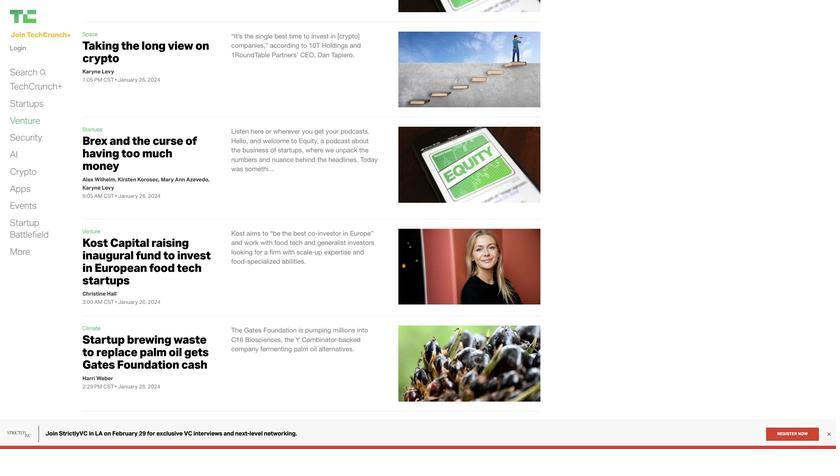 Task type: locate. For each thing, give the bounding box(es) containing it.
oil left gets
[[169, 345, 182, 360]]

cst right 1:05
[[103, 76, 114, 83]]

am down christine hall link
[[94, 299, 102, 306]]

2 am from the top
[[94, 299, 102, 306]]

1 horizontal spatial a
[[321, 137, 324, 145]]

karyne
[[82, 68, 101, 75], [82, 184, 101, 191]]

2024
[[148, 76, 160, 83], [148, 193, 161, 199], [148, 299, 161, 306], [148, 384, 160, 390], [121, 447, 148, 450]]

0 horizontal spatial kost
[[82, 236, 108, 250]]

startups
[[82, 273, 130, 288]]

karyne up 1:05
[[82, 68, 101, 75]]

1 vertical spatial venture
[[82, 229, 100, 235]]

to left "be
[[263, 230, 268, 237]]

1 vertical spatial karyne levy link
[[82, 184, 114, 191]]

oil inside the gates foundation is pumping millions into c16 biosciences, the y combinator-backed company fermenting palm oil alternatives.
[[310, 346, 317, 353]]

to inside climate startup brewing waste to replace palm oil gets gates foundation cash harri weber 2:29 pm cst • january 25, 2024
[[82, 345, 94, 360]]

venture
[[10, 115, 40, 126], [82, 229, 100, 235]]

am right 9:05
[[94, 193, 102, 199]]

of inside featured article a comprehensive list of 2023 & 2024 tec
[[199, 435, 210, 449]]

oil down combinator- in the left bottom of the page
[[310, 346, 317, 353]]

0 horizontal spatial startups link
[[10, 98, 44, 109]]

0 vertical spatial am
[[94, 193, 102, 199]]

1 karyne from the top
[[82, 68, 101, 75]]

cst inside space taking the long view on crypto karyne levy 1:05 pm cst • january 26, 2024
[[103, 76, 114, 83]]

1 horizontal spatial food
[[275, 239, 288, 247]]

0 vertical spatial 26,
[[139, 76, 146, 83]]

26,
[[139, 76, 146, 83], [139, 193, 147, 199], [139, 299, 147, 306]]

0 horizontal spatial startups
[[10, 98, 44, 109]]

and up looking
[[231, 239, 243, 247]]

startups link up brex
[[82, 127, 102, 133]]

0 horizontal spatial tech
[[177, 261, 202, 275]]

nuance
[[272, 156, 294, 163]]

1 vertical spatial foundation
[[117, 358, 179, 372]]

0 vertical spatial equity podcast logo image
[[399, 0, 541, 12]]

january inside venture kost capital raising inaugural fund to invest in european food tech startups christine hall 3:00 am cst • january 26, 2024
[[118, 299, 138, 306]]

karyne levy link up 1:05
[[82, 68, 114, 75]]

, right ann
[[208, 176, 210, 183]]

join techcrunch +
[[11, 30, 71, 39]]

0 vertical spatial with
[[261, 239, 273, 247]]

of down welcome on the top left of the page
[[270, 146, 276, 154]]

the left curse
[[132, 134, 150, 148]]

0 vertical spatial karyne levy link
[[82, 68, 114, 75]]

am inside startups brex and the curse of having too much money alex wilhelm , kirsten korosec , mary ann azevedo , karyne levy 9:05 am cst • january 26, 2024
[[94, 193, 102, 199]]

2 horizontal spatial of
[[270, 146, 276, 154]]

best inside "it's the single best time to invest in [crypto] companies," according to 10t holdings and 1roundtable partners' ceo, dan tapiero.
[[275, 32, 287, 40]]

0 horizontal spatial startup
[[10, 217, 39, 229]]

venture inside venture kost capital raising inaugural fund to invest in european food tech startups christine hall 3:00 am cst • january 26, 2024
[[82, 229, 100, 235]]

0 vertical spatial gates
[[244, 327, 262, 334]]

1 vertical spatial in
[[343, 230, 348, 237]]

levy inside space taking the long view on crypto karyne levy 1:05 pm cst • january 26, 2024
[[102, 68, 114, 75]]

best left co-
[[293, 230, 306, 237]]

1 horizontal spatial venture link
[[82, 229, 100, 235]]

0 horizontal spatial gates
[[82, 358, 115, 372]]

a down "get"
[[321, 137, 324, 145]]

cst down hall
[[104, 299, 114, 306]]

best up according at the top of page
[[275, 32, 287, 40]]

0 vertical spatial a
[[321, 137, 324, 145]]

3 , from the left
[[208, 176, 210, 183]]

listen
[[231, 128, 249, 135]]

2024 inside featured article a comprehensive list of 2023 & 2024 tec
[[121, 447, 148, 450]]

0 vertical spatial best
[[275, 32, 287, 40]]

in right investor
[[343, 230, 348, 237]]

• left 25,
[[115, 384, 117, 390]]

brex and the curse of having too much money link
[[82, 134, 197, 173]]

startups for startups brex and the curse of having too much money alex wilhelm , kirsten korosec , mary ann azevedo , karyne levy 9:05 am cst • january 26, 2024
[[82, 127, 102, 133]]

1 vertical spatial food
[[149, 261, 175, 275]]

• down wilhelm
[[115, 193, 117, 199]]

startups inside startups brex and the curse of having too much money alex wilhelm , kirsten korosec , mary ann azevedo , karyne levy 9:05 am cst • january 26, 2024
[[82, 127, 102, 133]]

and down [crypto] at the left of the page
[[350, 42, 361, 49]]

of
[[186, 134, 197, 148], [270, 146, 276, 154], [199, 435, 210, 449]]

foundation up biosciences,
[[263, 327, 297, 334]]

1 horizontal spatial tech
[[290, 239, 303, 247]]

food down raising
[[149, 261, 175, 275]]

0 vertical spatial pm
[[94, 76, 102, 83]]

companies,"
[[231, 42, 268, 49]]

the inside the gates foundation is pumping millions into c16 biosciences, the y combinator-backed company fermenting palm oil alternatives.
[[285, 336, 294, 344]]

weber
[[96, 375, 113, 382]]

• down hall
[[115, 299, 117, 306]]

the inside space taking the long view on crypto karyne levy 1:05 pm cst • january 26, 2024
[[121, 38, 139, 53]]

1 horizontal spatial foundation
[[263, 327, 297, 334]]

1 horizontal spatial invest
[[312, 32, 329, 40]]

0 horizontal spatial food
[[149, 261, 175, 275]]

equity podcast logo image
[[399, 0, 541, 12], [399, 127, 541, 203]]

venture for venture
[[10, 115, 40, 126]]

pm
[[94, 76, 102, 83], [94, 384, 102, 390]]

2 karyne from the top
[[82, 184, 101, 191]]

a right for
[[264, 249, 268, 256]]

unpack
[[336, 146, 358, 154]]

security
[[10, 132, 42, 143]]

and up somethi...
[[259, 156, 270, 163]]

venture kost capital raising inaugural fund to invest in european food tech startups christine hall 3:00 am cst • january 26, 2024
[[82, 229, 211, 306]]

search
[[10, 66, 37, 78]]

venture up the inaugural
[[82, 229, 100, 235]]

battlefield
[[10, 229, 49, 240]]

1 vertical spatial invest
[[177, 248, 211, 263]]

levy inside startups brex and the curse of having too much money alex wilhelm , kirsten korosec , mary ann azevedo , karyne levy 9:05 am cst • january 26, 2024
[[102, 184, 114, 191]]

0 horizontal spatial of
[[186, 134, 197, 148]]

0 horizontal spatial venture
[[10, 115, 40, 126]]

0 vertical spatial food
[[275, 239, 288, 247]]

karyne down the alex
[[82, 184, 101, 191]]

1 vertical spatial am
[[94, 299, 102, 306]]

0 horizontal spatial palm
[[140, 345, 167, 360]]

0 vertical spatial foundation
[[263, 327, 297, 334]]

venture link
[[10, 115, 40, 126], [82, 229, 100, 235]]

to down climate link
[[82, 345, 94, 360]]

venture up security
[[10, 115, 40, 126]]

comprehensive
[[93, 435, 177, 449]]

gates up 'harri weber' link
[[82, 358, 115, 372]]

is
[[299, 327, 303, 334]]

1 vertical spatial levy
[[102, 184, 114, 191]]

0 horizontal spatial in
[[82, 261, 92, 275]]

levy down crypto
[[102, 68, 114, 75]]

1 horizontal spatial startups
[[82, 127, 102, 133]]

in up the holdings
[[331, 32, 336, 40]]

startup down climate
[[82, 333, 125, 347]]

26, inside venture kost capital raising inaugural fund to invest in european food tech startups christine hall 3:00 am cst • january 26, 2024
[[139, 299, 147, 306]]

1 vertical spatial tech
[[177, 261, 202, 275]]

levy down wilhelm
[[102, 184, 114, 191]]

climate link
[[82, 326, 100, 332]]

1 vertical spatial pm
[[94, 384, 102, 390]]

karyne inside startups brex and the curse of having too much money alex wilhelm , kirsten korosec , mary ann azevedo , karyne levy 9:05 am cst • january 26, 2024
[[82, 184, 101, 191]]

to right fund
[[163, 248, 175, 263]]

1 horizontal spatial startups link
[[82, 127, 102, 133]]

oil
[[169, 345, 182, 360], [310, 346, 317, 353]]

pm right 1:05
[[94, 76, 102, 83]]

the left y at left
[[285, 336, 294, 344]]

0 vertical spatial invest
[[312, 32, 329, 40]]

the left long
[[121, 38, 139, 53]]

0 horizontal spatial a
[[264, 249, 268, 256]]

kost capital raising inaugural fund to invest in european food tech startups link
[[82, 236, 211, 288]]

of inside listen here or wherever you get your podcasts. hello, and welcome to equity, a podcast about the business of startups, where we unpack the numbers and nuance behind the headlines. today was somethi...
[[270, 146, 276, 154]]

startups link
[[10, 98, 44, 109], [82, 127, 102, 133]]

in up 'christine'
[[82, 261, 92, 275]]

investors
[[348, 239, 375, 247]]

security link
[[10, 132, 42, 144]]

1 vertical spatial 26,
[[139, 193, 147, 199]]

invest inside venture kost capital raising inaugural fund to invest in european food tech startups christine hall 3:00 am cst • january 26, 2024
[[177, 248, 211, 263]]

tech up scale-
[[290, 239, 303, 247]]

1 equity podcast logo image from the top
[[399, 0, 541, 12]]

karyne inside space taking the long view on crypto karyne levy 1:05 pm cst • january 26, 2024
[[82, 68, 101, 75]]

to equity,
[[291, 137, 319, 145]]

2 levy from the top
[[102, 184, 114, 191]]

0 vertical spatial startups
[[10, 98, 44, 109]]

0 vertical spatial startups link
[[10, 98, 44, 109]]

search image
[[39, 69, 46, 76]]

too
[[121, 146, 140, 161]]

hello,
[[231, 137, 248, 145]]

1 horizontal spatial ,
[[158, 176, 160, 183]]

0 vertical spatial venture link
[[10, 115, 40, 126]]

0 horizontal spatial ,
[[115, 176, 117, 183]]

0 horizontal spatial oil
[[169, 345, 182, 360]]

a inside listen here or wherever you get your podcasts. hello, and welcome to equity, a podcast about the business of startups, where we unpack the numbers and nuance behind the headlines. today was somethi...
[[321, 137, 324, 145]]

[crypto]
[[338, 32, 360, 40]]

karyne levy link down alex wilhelm link
[[82, 184, 114, 191]]

0 vertical spatial in
[[331, 32, 336, 40]]

kost inside the kost aims to "be the best co-investor in europe" and work with food tech and generalist investors looking for a firm with scale-up expertise and food-specialized abilities.
[[231, 230, 245, 237]]

0 vertical spatial karyne
[[82, 68, 101, 75]]

with
[[261, 239, 273, 247], [283, 249, 295, 256]]

gates
[[244, 327, 262, 334], [82, 358, 115, 372]]

behind
[[296, 156, 316, 163]]

crypto link
[[10, 166, 37, 178]]

kost
[[231, 230, 245, 237], [82, 236, 108, 250]]

+
[[67, 31, 71, 39]]

of right curse
[[186, 134, 197, 148]]

0 horizontal spatial with
[[261, 239, 273, 247]]

2 horizontal spatial in
[[343, 230, 348, 237]]

foundation inside the gates foundation is pumping millions into c16 biosciences, the y combinator-backed company fermenting palm oil alternatives.
[[263, 327, 297, 334]]

1:05
[[82, 76, 93, 83]]

cst down weber
[[103, 384, 114, 390]]

1 vertical spatial best
[[293, 230, 306, 237]]

for
[[255, 249, 263, 256]]

tech
[[290, 239, 303, 247], [177, 261, 202, 275]]

startups for startups
[[10, 98, 44, 109]]

"be
[[270, 230, 280, 237]]

1 horizontal spatial venture
[[82, 229, 100, 235]]

much
[[142, 146, 172, 161]]

specialized
[[247, 258, 280, 266]]

1 vertical spatial gates
[[82, 358, 115, 372]]

1 horizontal spatial of
[[199, 435, 210, 449]]

climate startup brewing waste to replace palm oil gets gates foundation cash harri weber 2:29 pm cst • january 25, 2024
[[82, 326, 209, 390]]

startups link down 'techcrunch+' link
[[10, 98, 44, 109]]

1 vertical spatial equity podcast logo image
[[399, 127, 541, 203]]

the up companies,"
[[244, 32, 254, 40]]

0 vertical spatial startup
[[10, 217, 39, 229]]

, left kirsten
[[115, 176, 117, 183]]

tech inside venture kost capital raising inaugural fund to invest in european food tech startups christine hall 3:00 am cst • january 26, 2024
[[177, 261, 202, 275]]

startups up brex
[[82, 127, 102, 133]]

0 horizontal spatial foundation
[[117, 358, 179, 372]]

the right "be
[[282, 230, 292, 237]]

with up "abilities."
[[283, 249, 295, 256]]

"it's the single best time to invest in [crypto] companies," according to 10t holdings and 1roundtable partners' ceo, dan tapiero.
[[231, 32, 361, 59]]

cst inside climate startup brewing waste to replace palm oil gets gates foundation cash harri weber 2:29 pm cst • january 25, 2024
[[103, 384, 114, 390]]

food inside the kost aims to "be the best co-investor in europe" and work with food tech and generalist investors looking for a firm with scale-up expertise and food-specialized abilities.
[[275, 239, 288, 247]]

to right time
[[304, 32, 310, 40]]

1 horizontal spatial kost
[[231, 230, 245, 237]]

1 vertical spatial startup
[[82, 333, 125, 347]]

2 horizontal spatial ,
[[208, 176, 210, 183]]

in inside the kost aims to "be the best co-investor in europe" and work with food tech and generalist investors looking for a firm with scale-up expertise and food-specialized abilities.
[[343, 230, 348, 237]]

and down co-
[[305, 239, 316, 247]]

1 horizontal spatial gates
[[244, 327, 262, 334]]

• inside venture kost capital raising inaugural fund to invest in european food tech startups christine hall 3:00 am cst • january 26, 2024
[[115, 299, 117, 306]]

1 horizontal spatial in
[[331, 32, 336, 40]]

0 vertical spatial venture
[[10, 115, 40, 126]]

venture link up security
[[10, 115, 40, 126]]

1 horizontal spatial startup
[[82, 333, 125, 347]]

foundation inside climate startup brewing waste to replace palm oil gets gates foundation cash harri weber 2:29 pm cst • january 25, 2024
[[117, 358, 179, 372]]

bodil sidén, kost capital, venture capital, food tech image
[[399, 229, 541, 305]]

apps
[[10, 183, 31, 194]]

gates up biosciences,
[[244, 327, 262, 334]]

1 horizontal spatial palm
[[294, 346, 308, 353]]

about
[[352, 137, 369, 145]]

pm down 'harri weber' link
[[94, 384, 102, 390]]

events
[[10, 200, 37, 211]]

startups brex and the curse of having too much money alex wilhelm , kirsten korosec , mary ann azevedo , karyne levy 9:05 am cst • january 26, 2024
[[82, 127, 210, 199]]

in inside venture kost capital raising inaugural fund to invest in european food tech startups christine hall 3:00 am cst • january 26, 2024
[[82, 261, 92, 275]]

1 , from the left
[[115, 176, 117, 183]]

karyne levy link
[[82, 68, 114, 75], [82, 184, 114, 191]]

business
[[242, 146, 269, 154]]

generalist
[[317, 239, 346, 247]]

1 vertical spatial karyne
[[82, 184, 101, 191]]

startup battlefield link
[[10, 217, 49, 241]]

food down "be
[[275, 239, 288, 247]]

• inside startups brex and the curse of having too much money alex wilhelm , kirsten korosec , mary ann azevedo , karyne levy 9:05 am cst • january 26, 2024
[[115, 193, 117, 199]]

0 vertical spatial tech
[[290, 239, 303, 247]]

1 vertical spatial venture link
[[82, 229, 100, 235]]

• down crypto
[[115, 76, 117, 83]]

1 vertical spatial a
[[264, 249, 268, 256]]

gates inside climate startup brewing waste to replace palm oil gets gates foundation cash harri weber 2:29 pm cst • january 25, 2024
[[82, 358, 115, 372]]

1 am from the top
[[94, 193, 102, 199]]

1 karyne levy link from the top
[[82, 68, 114, 75]]

startup up battlefield in the bottom of the page
[[10, 217, 39, 229]]

foundation up 25,
[[117, 358, 179, 372]]

• inside space taking the long view on crypto karyne levy 1:05 pm cst • january 26, 2024
[[115, 76, 117, 83]]

invest inside "it's the single best time to invest in [crypto] companies," according to 10t holdings and 1roundtable partners' ceo, dan tapiero.
[[312, 32, 329, 40]]

3:00
[[82, 299, 93, 306]]

0 horizontal spatial best
[[275, 32, 287, 40]]

food inside venture kost capital raising inaugural fund to invest in european food tech startups christine hall 3:00 am cst • january 26, 2024
[[149, 261, 175, 275]]

alex wilhelm link
[[82, 176, 115, 183]]

venture link up the inaugural
[[82, 229, 100, 235]]

of right list
[[199, 435, 210, 449]]

2 , from the left
[[158, 176, 160, 183]]

techcrunch
[[27, 30, 67, 39]]

1 vertical spatial with
[[283, 249, 295, 256]]

kirsten
[[118, 176, 136, 183]]

numbers
[[231, 156, 257, 163]]

&
[[111, 447, 119, 450]]

0 horizontal spatial invest
[[177, 248, 211, 263]]

a close-up photograph of ants climbing on palm oil fruit with a blurry green background. image
[[399, 326, 541, 402]]

2 vertical spatial in
[[82, 261, 92, 275]]

, left mary
[[158, 176, 160, 183]]

tech down raising
[[177, 261, 202, 275]]

pm inside climate startup brewing waste to replace palm oil gets gates foundation cash harri weber 2:29 pm cst • january 25, 2024
[[94, 384, 102, 390]]

with up for
[[261, 239, 273, 247]]

1 horizontal spatial oil
[[310, 346, 317, 353]]

techcrunch image
[[10, 10, 36, 23]]

1 levy from the top
[[102, 68, 114, 75]]

and right brex
[[110, 134, 130, 148]]

mary
[[161, 176, 174, 183]]

crypto
[[82, 51, 119, 65]]

january inside climate startup brewing waste to replace palm oil gets gates foundation cash harri weber 2:29 pm cst • january 25, 2024
[[118, 384, 138, 390]]

2 vertical spatial 26,
[[139, 299, 147, 306]]

1 vertical spatial startups
[[82, 127, 102, 133]]

1 horizontal spatial best
[[293, 230, 306, 237]]

today
[[360, 156, 378, 163]]

2 pm from the top
[[94, 384, 102, 390]]

firm
[[270, 249, 281, 256]]

cst down wilhelm
[[104, 193, 114, 199]]

1 pm from the top
[[94, 76, 102, 83]]

0 vertical spatial levy
[[102, 68, 114, 75]]

of inside startups brex and the curse of having too much money alex wilhelm , kirsten korosec , mary ann azevedo , karyne levy 9:05 am cst • january 26, 2024
[[186, 134, 197, 148]]

2 equity podcast logo image from the top
[[399, 127, 541, 203]]

startups down 'techcrunch+' link
[[10, 98, 44, 109]]



Task type: vqa. For each thing, say whether or not it's contained in the screenshot.


Task type: describe. For each thing, give the bounding box(es) containing it.
startups,
[[278, 146, 304, 154]]

here
[[251, 128, 264, 135]]

time
[[289, 32, 302, 40]]

ceo,
[[300, 51, 316, 59]]

to inside venture kost capital raising inaugural fund to invest in european food tech startups christine hall 3:00 am cst • january 26, 2024
[[163, 248, 175, 263]]

2024 inside venture kost capital raising inaugural fund to invest in european food tech startups christine hall 3:00 am cst • january 26, 2024
[[148, 299, 161, 306]]

pm inside space taking the long view on crypto karyne levy 1:05 pm cst • january 26, 2024
[[94, 76, 102, 83]]

startup brewing waste to replace palm oil gets gates foundation cash link
[[82, 333, 209, 372]]

venture for venture kost capital raising inaugural fund to invest in european food tech startups christine hall 3:00 am cst • january 26, 2024
[[82, 229, 100, 235]]

in for investor
[[343, 230, 348, 237]]

join
[[11, 30, 25, 39]]

tech inside the kost aims to "be the best co-investor in europe" and work with food tech and generalist investors looking for a firm with scale-up expertise and food-specialized abilities.
[[290, 239, 303, 247]]

gets
[[184, 345, 209, 360]]

the down about
[[359, 146, 369, 154]]

dan
[[318, 51, 330, 59]]

christine
[[82, 291, 106, 297]]

having
[[82, 146, 119, 161]]

in inside "it's the single best time to invest in [crypto] companies," according to 10t holdings and 1roundtable partners' ceo, dan tapiero.
[[331, 32, 336, 40]]

oil inside climate startup brewing waste to replace palm oil gets gates foundation cash harri weber 2:29 pm cst • january 25, 2024
[[169, 345, 182, 360]]

taking
[[82, 38, 119, 53]]

25,
[[139, 384, 146, 390]]

on
[[195, 38, 209, 53]]

man on top of wall with books like stairs. looking through telescope image
[[399, 32, 541, 108]]

to up ceo,
[[301, 42, 307, 49]]

where
[[306, 146, 324, 154]]

a
[[82, 435, 91, 449]]

best inside the kost aims to "be the best co-investor in europe" and work with food tech and generalist investors looking for a firm with scale-up expertise and food-specialized abilities.
[[293, 230, 306, 237]]

palm inside climate startup brewing waste to replace palm oil gets gates foundation cash harri weber 2:29 pm cst • january 25, 2024
[[140, 345, 167, 360]]

to inside the kost aims to "be the best co-investor in europe" and work with food tech and generalist investors looking for a firm with scale-up expertise and food-specialized abilities.
[[263, 230, 268, 237]]

according
[[270, 42, 300, 49]]

kost aims to "be the best co-investor in europe" and work with food tech and generalist investors looking for a firm with scale-up expertise and food-specialized abilities.
[[231, 230, 375, 266]]

into
[[357, 327, 368, 334]]

combinator-
[[302, 336, 339, 344]]

9:05
[[82, 193, 93, 199]]

january inside space taking the long view on crypto karyne levy 1:05 pm cst • january 26, 2024
[[118, 76, 138, 83]]

startup inside startup battlefield
[[10, 217, 39, 229]]

more
[[10, 246, 30, 257]]

tapiero.
[[332, 51, 355, 59]]

a inside the kost aims to "be the best co-investor in europe" and work with food tech and generalist investors looking for a firm with scale-up expertise and food-specialized abilities.
[[264, 249, 268, 256]]

ai link
[[10, 149, 18, 161]]

c16
[[231, 336, 243, 344]]

1 vertical spatial startups link
[[82, 127, 102, 133]]

crypto
[[10, 166, 37, 177]]

2024 inside startups brex and the curse of having too much money alex wilhelm , kirsten korosec , mary ann azevedo , karyne levy 9:05 am cst • january 26, 2024
[[148, 193, 161, 199]]

january inside startups brex and the curse of having too much money alex wilhelm , kirsten korosec , mary ann azevedo , karyne levy 9:05 am cst • january 26, 2024
[[118, 193, 138, 199]]

abilities.
[[282, 258, 306, 266]]

a comprehensive list of 2023 & 2024 tec link
[[82, 435, 210, 450]]

the down hello,
[[231, 146, 241, 154]]

money
[[82, 159, 119, 173]]

backed
[[339, 336, 361, 344]]

2 karyne levy link from the top
[[82, 184, 114, 191]]

of for curse
[[186, 134, 197, 148]]

or wherever
[[266, 128, 300, 135]]

techcrunch+
[[10, 80, 63, 92]]

the down where
[[318, 156, 327, 163]]

welcome
[[263, 137, 290, 145]]

pumping
[[305, 327, 331, 334]]

and down 'investors' at the bottom left of the page
[[353, 249, 364, 256]]

biosciences,
[[245, 336, 283, 344]]

expertise
[[324, 249, 351, 256]]

• inside climate startup brewing waste to replace palm oil gets gates foundation cash harri weber 2:29 pm cst • january 25, 2024
[[115, 384, 117, 390]]

up
[[315, 249, 322, 256]]

"it's
[[231, 32, 243, 40]]

capital
[[110, 236, 149, 250]]

of for list
[[199, 435, 210, 449]]

the inside startups brex and the curse of having too much money alex wilhelm , kirsten korosec , mary ann azevedo , karyne levy 9:05 am cst • january 26, 2024
[[132, 134, 150, 148]]

ann
[[175, 176, 185, 183]]

brex
[[82, 134, 107, 148]]

fermenting
[[261, 346, 292, 353]]

and inside startups brex and the curse of having too much money alex wilhelm , kirsten korosec , mary ann azevedo , karyne levy 9:05 am cst • january 26, 2024
[[110, 134, 130, 148]]

waste
[[174, 333, 207, 347]]

looking
[[231, 249, 253, 256]]

kost inside venture kost capital raising inaugural fund to invest in european food tech startups christine hall 3:00 am cst • january 26, 2024
[[82, 236, 108, 250]]

the inside the kost aims to "be the best co-investor in europe" and work with food tech and generalist investors looking for a firm with scale-up expertise and food-specialized abilities.
[[282, 230, 292, 237]]

company
[[231, 346, 259, 353]]

apps link
[[10, 183, 31, 195]]

space link
[[82, 31, 97, 37]]

and up business
[[250, 137, 261, 145]]

and inside "it's the single best time to invest in [crypto] companies," according to 10t holdings and 1roundtable partners' ceo, dan tapiero.
[[350, 42, 361, 49]]

in for invest
[[82, 261, 92, 275]]

cash
[[181, 358, 207, 372]]

podcasts.
[[341, 128, 370, 135]]

the gates foundation is pumping millions into c16 biosciences, the y combinator-backed company fermenting palm oil alternatives.
[[231, 327, 368, 353]]

replace
[[96, 345, 138, 360]]

techcrunch+ link
[[10, 80, 63, 92]]

single
[[256, 32, 273, 40]]

podcast
[[326, 137, 350, 145]]

26, inside space taking the long view on crypto karyne levy 1:05 pm cst • january 26, 2024
[[139, 76, 146, 83]]

list
[[180, 435, 197, 449]]

was
[[231, 165, 243, 173]]

1 horizontal spatial with
[[283, 249, 295, 256]]

image of workers walking in and out of doors representing tech layoffs in 2023 image
[[231, 422, 541, 450]]

more link
[[10, 246, 30, 258]]

space taking the long view on crypto karyne levy 1:05 pm cst • january 26, 2024
[[82, 31, 209, 83]]

events link
[[10, 200, 37, 212]]

the inside "it's the single best time to invest in [crypto] companies," according to 10t holdings and 1roundtable partners' ceo, dan tapiero.
[[244, 32, 254, 40]]

gates inside the gates foundation is pumping millions into c16 biosciences, the y combinator-backed company fermenting palm oil alternatives.
[[244, 327, 262, 334]]

europe"
[[350, 230, 374, 237]]

cst inside venture kost capital raising inaugural fund to invest in european food tech startups christine hall 3:00 am cst • january 26, 2024
[[104, 299, 114, 306]]

palm inside the gates foundation is pumping millions into c16 biosciences, the y combinator-backed company fermenting palm oil alternatives.
[[294, 346, 308, 353]]

work
[[244, 239, 259, 247]]

alternatives.
[[319, 346, 355, 353]]

alex
[[82, 176, 94, 183]]

login
[[10, 44, 26, 52]]

startup inside climate startup brewing waste to replace palm oil gets gates foundation cash harri weber 2:29 pm cst • january 25, 2024
[[82, 333, 125, 347]]

kirsten korosec link
[[118, 176, 158, 183]]

listen here or wherever you get your podcasts. hello, and welcome to equity, a podcast about the business of startups, where we unpack the numbers and nuance behind the headlines. today was somethi...
[[231, 128, 378, 173]]

scale-
[[297, 249, 315, 256]]

raising
[[152, 236, 189, 250]]

2024 inside space taking the long view on crypto karyne levy 1:05 pm cst • january 26, 2024
[[148, 76, 160, 83]]

0 horizontal spatial venture link
[[10, 115, 40, 126]]

harri
[[82, 375, 95, 382]]

mary ann azevedo link
[[161, 176, 208, 183]]

inaugural
[[82, 248, 134, 263]]

featured article a comprehensive list of 2023 & 2024 tec
[[82, 424, 210, 450]]

1roundtable
[[231, 51, 270, 59]]

wilhelm
[[95, 176, 115, 183]]

co-
[[308, 230, 318, 237]]

26, inside startups brex and the curse of having too much money alex wilhelm , kirsten korosec , mary ann azevedo , karyne levy 9:05 am cst • january 26, 2024
[[139, 193, 147, 199]]

2024 inside climate startup brewing waste to replace palm oil gets gates foundation cash harri weber 2:29 pm cst • january 25, 2024
[[148, 384, 160, 390]]

curse
[[153, 134, 183, 148]]

am inside venture kost capital raising inaugural fund to invest in european food tech startups christine hall 3:00 am cst • january 26, 2024
[[94, 299, 102, 306]]

harri weber link
[[82, 375, 113, 382]]

aims
[[247, 230, 261, 237]]

cst inside startups brex and the curse of having too much money alex wilhelm , kirsten korosec , mary ann azevedo , karyne levy 9:05 am cst • january 26, 2024
[[104, 193, 114, 199]]



